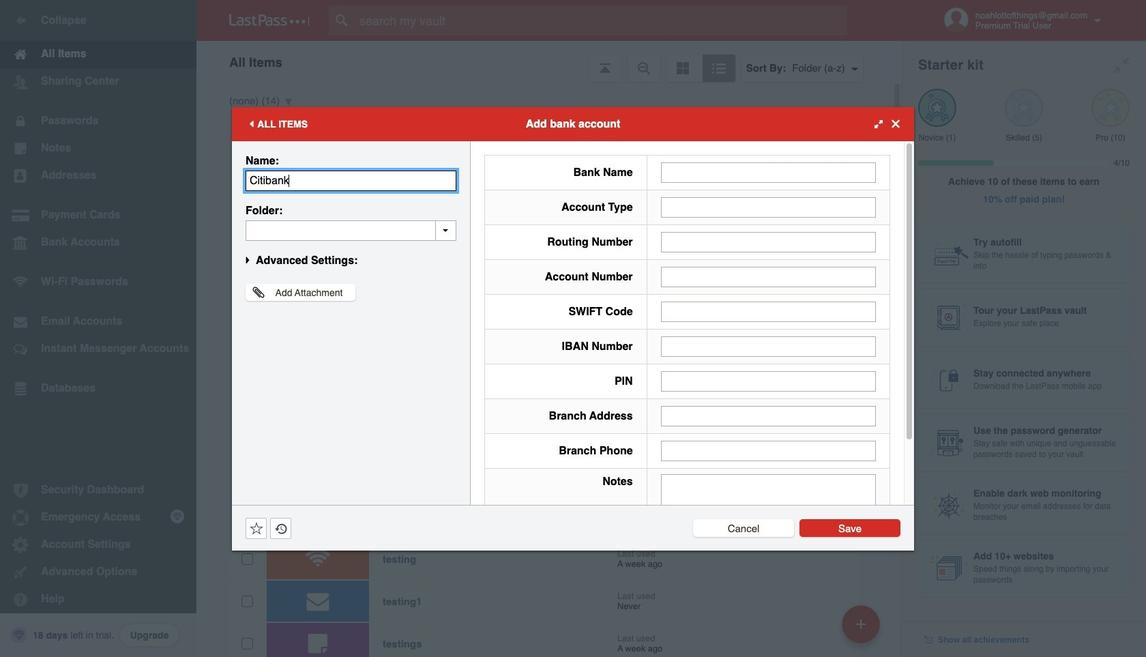 Task type: describe. For each thing, give the bounding box(es) containing it.
Search search field
[[329, 5, 874, 35]]

search my vault text field
[[329, 5, 874, 35]]

new item navigation
[[837, 601, 889, 657]]



Task type: locate. For each thing, give the bounding box(es) containing it.
None text field
[[661, 197, 876, 217], [661, 232, 876, 252], [661, 267, 876, 287], [661, 301, 876, 322], [661, 336, 876, 357], [661, 197, 876, 217], [661, 232, 876, 252], [661, 267, 876, 287], [661, 301, 876, 322], [661, 336, 876, 357]]

lastpass image
[[229, 14, 310, 27]]

dialog
[[232, 107, 915, 567]]

vault options navigation
[[197, 41, 902, 82]]

new item image
[[857, 619, 866, 629]]

None text field
[[661, 162, 876, 183], [246, 170, 457, 191], [246, 220, 457, 241], [661, 371, 876, 391], [661, 406, 876, 426], [661, 441, 876, 461], [661, 474, 876, 559], [661, 162, 876, 183], [246, 170, 457, 191], [246, 220, 457, 241], [661, 371, 876, 391], [661, 406, 876, 426], [661, 441, 876, 461], [661, 474, 876, 559]]

main navigation navigation
[[0, 0, 197, 657]]



Task type: vqa. For each thing, say whether or not it's contained in the screenshot.
password field
no



